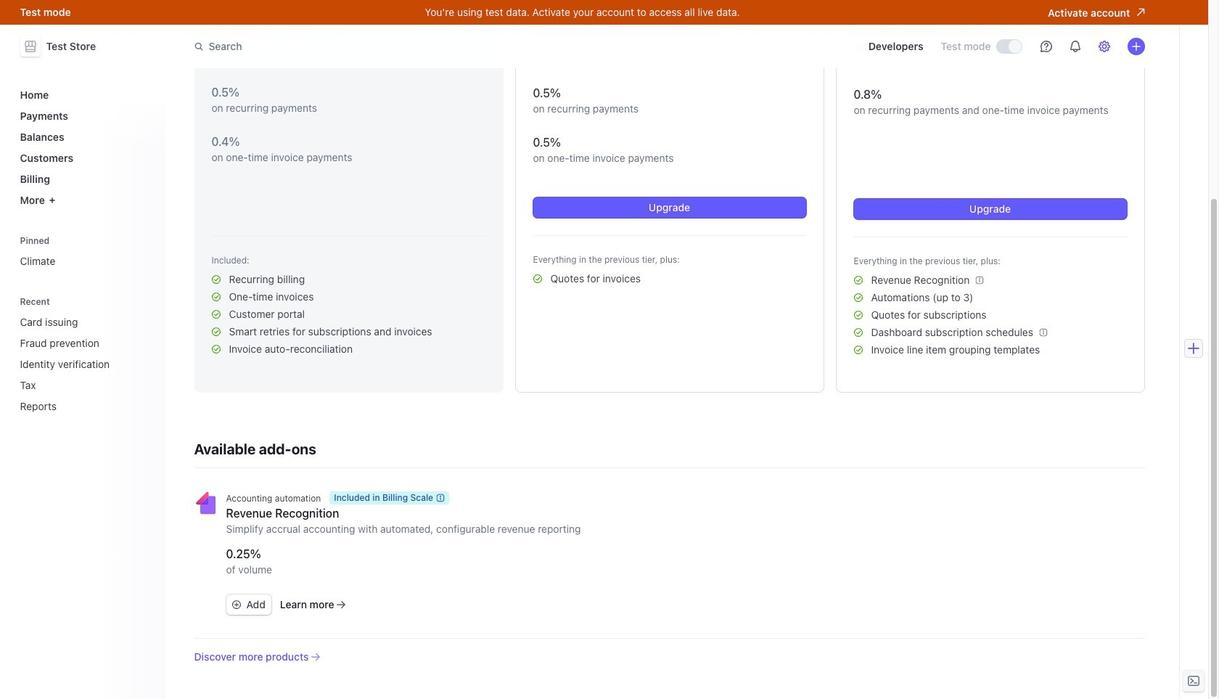 Task type: describe. For each thing, give the bounding box(es) containing it.
2 recent element from the top
[[14, 310, 156, 418]]

notifications image
[[1070, 41, 1081, 52]]

pinned element
[[14, 235, 156, 273]]

1 recent element from the top
[[14, 296, 156, 418]]

Test mode checkbox
[[997, 40, 1022, 53]]



Task type: locate. For each thing, give the bounding box(es) containing it.
Search text field
[[185, 33, 595, 60]]

svg image
[[232, 600, 241, 609]]

None search field
[[185, 33, 595, 60]]

settings image
[[1099, 41, 1110, 52]]

core navigation links element
[[14, 83, 156, 212]]

recent element
[[14, 296, 156, 418], [14, 310, 156, 418]]

help image
[[1041, 41, 1052, 52]]



Task type: vqa. For each thing, say whether or not it's contained in the screenshot.
SEARCH text box
yes



